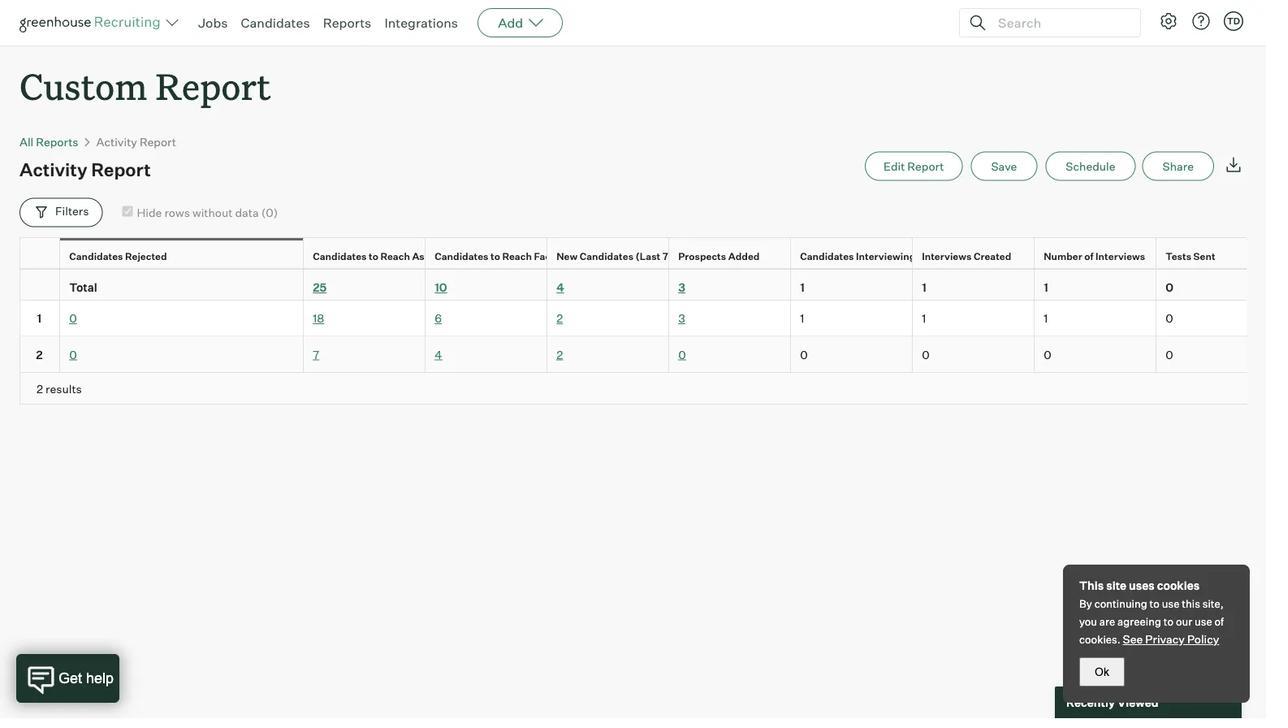 Task type: describe. For each thing, give the bounding box(es) containing it.
created
[[974, 249, 1012, 262]]

hide rows without data (0)
[[137, 205, 278, 220]]

number
[[1044, 249, 1083, 262]]

0 link for 1
[[69, 311, 77, 325]]

of inside "column header"
[[1085, 249, 1094, 262]]

data
[[235, 205, 259, 220]]

see privacy policy link
[[1123, 632, 1220, 646]]

greenhouse recruiting image
[[20, 13, 166, 33]]

td button
[[1221, 8, 1247, 34]]

3 link for 6 link
[[679, 311, 686, 325]]

6
[[435, 311, 442, 325]]

sent
[[1194, 249, 1216, 262]]

25 link
[[313, 280, 327, 294]]

candidates interviewing
[[801, 249, 916, 262]]

0 vertical spatial 4
[[557, 280, 565, 294]]

reach for assessment
[[381, 249, 410, 262]]

2 link for 6
[[557, 311, 563, 325]]

2 1 column header from the left
[[913, 270, 1035, 300]]

save button
[[971, 152, 1038, 181]]

2 results
[[37, 381, 82, 395]]

uses
[[1130, 579, 1155, 593]]

recently
[[1067, 696, 1116, 710]]

reports link
[[323, 15, 372, 31]]

edit
[[884, 159, 905, 173]]

report down activity report link
[[91, 158, 151, 181]]

prospects added
[[679, 249, 760, 262]]

row group containing 1
[[20, 300, 1267, 373]]

candidates rejected column header
[[60, 238, 307, 273]]

column header for 0
[[20, 270, 60, 300]]

2 face from the left
[[570, 249, 593, 262]]

7 link
[[313, 347, 319, 361]]

candidates inside column header
[[580, 249, 634, 262]]

candidates to reach assessment milestone
[[313, 249, 519, 262]]

2 cell
[[20, 336, 60, 373]]

number of interviews
[[1044, 249, 1146, 262]]

added
[[729, 249, 760, 262]]

candidates to reach assessment milestone column header
[[304, 238, 519, 273]]

1 inside cell
[[37, 311, 42, 325]]

0 horizontal spatial reports
[[36, 135, 78, 149]]

candidates for candidates rejected
[[69, 249, 123, 262]]

this
[[1182, 597, 1201, 610]]

to inside candidates to reach assessment milestone column header
[[369, 249, 379, 262]]

tests sent
[[1166, 249, 1216, 262]]

without
[[193, 205, 233, 220]]

save and schedule this report to revisit it! element
[[971, 152, 1046, 181]]

tests
[[1166, 249, 1192, 262]]

18
[[313, 311, 324, 325]]

site,
[[1203, 597, 1224, 610]]

edit report
[[884, 159, 945, 173]]

(0)
[[261, 205, 278, 220]]

our
[[1177, 615, 1193, 628]]

7 inside "row group"
[[313, 347, 319, 361]]

0 vertical spatial activity
[[96, 135, 137, 149]]

1 face from the left
[[534, 249, 557, 262]]

column header for tests sent
[[20, 238, 63, 273]]

candidates for candidates interviewing
[[801, 249, 854, 262]]

Hide rows without data (0) checkbox
[[122, 206, 133, 217]]

interviews created
[[922, 249, 1012, 262]]

10 link
[[435, 280, 447, 294]]

integrations link
[[385, 15, 458, 31]]

total column header
[[60, 270, 304, 300]]

filters
[[55, 204, 89, 218]]

0 vertical spatial reports
[[323, 15, 372, 31]]

1 vertical spatial use
[[1195, 615, 1213, 628]]

all reports link
[[20, 135, 78, 149]]

table containing total
[[20, 237, 1267, 404]]

total
[[69, 280, 97, 294]]

0 inside column header
[[1166, 280, 1174, 294]]

row containing 2
[[20, 336, 1267, 373]]

privacy
[[1146, 632, 1185, 646]]

candidates link
[[241, 15, 310, 31]]

schedule
[[1066, 159, 1116, 173]]

new candidates (last 7 days)
[[557, 249, 699, 262]]

candidates interviewing column header
[[791, 238, 917, 273]]

6 link
[[435, 311, 442, 325]]

you
[[1080, 615, 1098, 628]]

recently viewed
[[1067, 696, 1159, 710]]

report down custom report
[[140, 135, 176, 149]]

download image
[[1225, 155, 1244, 174]]

this
[[1080, 579, 1104, 593]]

1 1 column header from the left
[[791, 270, 913, 300]]

agreeing
[[1118, 615, 1162, 628]]

schedule button
[[1046, 152, 1136, 181]]

3 link for 10 link
[[679, 280, 686, 294]]

save
[[992, 159, 1018, 173]]

interviews inside column header
[[922, 249, 972, 262]]

1 vertical spatial activity
[[20, 158, 87, 181]]

0 link for 2
[[69, 347, 77, 361]]

add
[[498, 15, 523, 31]]

0 vertical spatial activity report
[[96, 135, 176, 149]]

share button
[[1143, 152, 1215, 181]]

2 inside cell
[[36, 347, 43, 361]]

site
[[1107, 579, 1127, 593]]

viewed
[[1118, 696, 1159, 710]]



Task type: locate. For each thing, give the bounding box(es) containing it.
0 vertical spatial 3
[[679, 280, 686, 294]]

interviews created column header
[[913, 238, 1038, 273]]

integrations
[[385, 15, 458, 31]]

0 horizontal spatial milestone
[[473, 249, 519, 262]]

by continuing to use this site, you are agreeing to our use of cookies.
[[1080, 597, 1225, 646]]

new candidates (last 7 days) column header
[[548, 238, 699, 273]]

0 vertical spatial 4 link
[[557, 280, 565, 294]]

0 horizontal spatial 7
[[313, 347, 319, 361]]

cookies
[[1158, 579, 1200, 593]]

0 column header
[[1157, 270, 1267, 300]]

jobs link
[[198, 15, 228, 31]]

3 1 column header from the left
[[1035, 270, 1157, 300]]

1 cell
[[20, 300, 60, 336]]

7
[[663, 249, 669, 262], [313, 347, 319, 361]]

2 row from the top
[[20, 269, 1267, 300]]

filter image
[[33, 204, 47, 218]]

0 horizontal spatial of
[[1085, 249, 1094, 262]]

interviews inside "column header"
[[1096, 249, 1146, 262]]

of down site,
[[1215, 615, 1225, 628]]

4 row from the top
[[20, 336, 1267, 373]]

1 horizontal spatial use
[[1195, 615, 1213, 628]]

3 row from the top
[[20, 300, 1267, 336]]

activity down custom report
[[96, 135, 137, 149]]

1 horizontal spatial activity
[[96, 135, 137, 149]]

report
[[156, 62, 271, 110], [140, 135, 176, 149], [91, 158, 151, 181], [908, 159, 945, 173]]

candidates for candidates
[[241, 15, 310, 31]]

new
[[557, 249, 578, 262]]

custom
[[20, 62, 147, 110]]

1 horizontal spatial reach
[[503, 249, 532, 262]]

prospects
[[679, 249, 727, 262]]

1 column header down "candidates interviewing"
[[791, 270, 913, 300]]

custom report
[[20, 62, 271, 110]]

rejected
[[125, 249, 167, 262]]

activity report down custom report
[[96, 135, 176, 149]]

2 milestone from the left
[[595, 249, 642, 262]]

row containing 1
[[20, 300, 1267, 336]]

candidates for candidates to reach assessment milestone
[[313, 249, 367, 262]]

4 inside "row group"
[[435, 347, 442, 361]]

1 vertical spatial 2 link
[[557, 347, 563, 361]]

0 vertical spatial use
[[1163, 597, 1180, 610]]

2 3 link from the top
[[679, 311, 686, 325]]

0 horizontal spatial 4 link
[[435, 347, 442, 361]]

0 horizontal spatial use
[[1163, 597, 1180, 610]]

0 horizontal spatial reach
[[381, 249, 410, 262]]

1 horizontal spatial 4 link
[[557, 280, 565, 294]]

3 link
[[679, 280, 686, 294], [679, 311, 686, 325]]

7 inside column header
[[663, 249, 669, 262]]

interviews right number
[[1096, 249, 1146, 262]]

milestone right new
[[595, 249, 642, 262]]

hide
[[137, 205, 162, 220]]

milestone
[[473, 249, 519, 262], [595, 249, 642, 262]]

1 3 from the top
[[679, 280, 686, 294]]

1 3 link from the top
[[679, 280, 686, 294]]

7 right (last in the top of the page
[[663, 249, 669, 262]]

1 vertical spatial 4 link
[[435, 347, 442, 361]]

milestone right assessment
[[473, 249, 519, 262]]

add button
[[478, 8, 563, 37]]

4 down 6 link
[[435, 347, 442, 361]]

number of interviews column header
[[1035, 238, 1160, 273]]

1 horizontal spatial 7
[[663, 249, 669, 262]]

of inside by continuing to use this site, you are agreeing to our use of cookies.
[[1215, 615, 1225, 628]]

reports right candidates link
[[323, 15, 372, 31]]

0
[[1166, 280, 1174, 294], [69, 311, 77, 325], [1166, 311, 1174, 325], [69, 347, 77, 361], [679, 347, 686, 361], [801, 347, 808, 361], [922, 347, 930, 361], [1044, 347, 1052, 361], [1166, 347, 1174, 361]]

use up policy
[[1195, 615, 1213, 628]]

1 row from the top
[[20, 237, 1267, 273]]

assessment
[[412, 249, 471, 262]]

activity report
[[96, 135, 176, 149], [20, 158, 151, 181]]

activity down all reports link
[[20, 158, 87, 181]]

rows
[[164, 205, 190, 220]]

see
[[1123, 632, 1144, 646]]

0 horizontal spatial 4
[[435, 347, 442, 361]]

2 3 from the top
[[679, 311, 686, 325]]

4 link down new
[[557, 280, 565, 294]]

1 interviews from the left
[[922, 249, 972, 262]]

0 horizontal spatial interviews
[[922, 249, 972, 262]]

1 milestone from the left
[[473, 249, 519, 262]]

1
[[801, 280, 805, 294], [922, 280, 927, 294], [1044, 280, 1049, 294], [37, 311, 42, 325], [801, 311, 805, 325], [922, 311, 927, 325], [1044, 311, 1048, 325]]

candidates rejected
[[69, 249, 167, 262]]

activity
[[96, 135, 137, 149], [20, 158, 87, 181]]

3 inside "row group"
[[679, 311, 686, 325]]

reach
[[381, 249, 410, 262], [503, 249, 532, 262]]

report down jobs
[[156, 62, 271, 110]]

0 link
[[69, 311, 77, 325], [69, 347, 77, 361], [679, 347, 686, 361]]

all
[[20, 135, 34, 149]]

column header up 1 cell
[[20, 270, 60, 300]]

4 down new
[[557, 280, 565, 294]]

interviews left created
[[922, 249, 972, 262]]

see privacy policy
[[1123, 632, 1220, 646]]

1 horizontal spatial 4
[[557, 280, 565, 294]]

activity report link
[[96, 135, 176, 149]]

reach left assessment
[[381, 249, 410, 262]]

0 vertical spatial 2 link
[[557, 311, 563, 325]]

interviewing
[[856, 249, 916, 262]]

1 column header
[[791, 270, 913, 300], [913, 270, 1035, 300], [1035, 270, 1157, 300]]

row containing total
[[20, 269, 1267, 300]]

configure image
[[1160, 11, 1179, 31]]

0 horizontal spatial activity
[[20, 158, 87, 181]]

1 vertical spatial reports
[[36, 135, 78, 149]]

1 horizontal spatial interviews
[[1096, 249, 1146, 262]]

2 link
[[557, 311, 563, 325], [557, 347, 563, 361]]

of
[[1085, 249, 1094, 262], [1215, 615, 1225, 628]]

0 horizontal spatial face
[[534, 249, 557, 262]]

1 column header from the top
[[20, 238, 63, 273]]

candidates inside 'column header'
[[69, 249, 123, 262]]

3 link inside "row group"
[[679, 311, 686, 325]]

10
[[435, 280, 447, 294]]

activity report up 'filters'
[[20, 158, 151, 181]]

1 horizontal spatial milestone
[[595, 249, 642, 262]]

4 link down 6 link
[[435, 347, 442, 361]]

0 vertical spatial 7
[[663, 249, 669, 262]]

candidates
[[241, 15, 310, 31], [69, 249, 123, 262], [313, 249, 367, 262], [435, 249, 489, 262], [580, 249, 634, 262], [801, 249, 854, 262]]

2
[[557, 311, 563, 325], [36, 347, 43, 361], [557, 347, 563, 361], [37, 381, 43, 395]]

interviews
[[922, 249, 972, 262], [1096, 249, 1146, 262]]

jobs
[[198, 15, 228, 31]]

reports right all
[[36, 135, 78, 149]]

3
[[679, 280, 686, 294], [679, 311, 686, 325]]

0 vertical spatial of
[[1085, 249, 1094, 262]]

column header
[[20, 238, 63, 273], [20, 270, 60, 300]]

report inside edit report link
[[908, 159, 945, 173]]

report right edit at the right top of the page
[[908, 159, 945, 173]]

edit report link
[[865, 152, 963, 181]]

25
[[313, 280, 327, 294]]

1 column header down interviews created
[[913, 270, 1035, 300]]

candidates right new
[[580, 249, 634, 262]]

0 vertical spatial 3 link
[[679, 280, 686, 294]]

use
[[1163, 597, 1180, 610], [1195, 615, 1213, 628]]

1 vertical spatial 7
[[313, 347, 319, 361]]

row group
[[20, 300, 1267, 373]]

are
[[1100, 615, 1116, 628]]

reach left new
[[503, 249, 532, 262]]

table
[[20, 237, 1267, 404]]

18 link
[[313, 311, 324, 325]]

results
[[46, 381, 82, 395]]

candidates to reach face to face milestone
[[435, 249, 642, 262]]

1 reach from the left
[[381, 249, 410, 262]]

policy
[[1188, 632, 1220, 646]]

row containing candidates rejected
[[20, 237, 1267, 273]]

days)
[[671, 249, 699, 262]]

1 vertical spatial activity report
[[20, 158, 151, 181]]

face
[[534, 249, 557, 262], [570, 249, 593, 262]]

candidates up 'total'
[[69, 249, 123, 262]]

candidates right jobs link
[[241, 15, 310, 31]]

candidates to reach face to face milestone column header
[[426, 238, 642, 273]]

of right number
[[1085, 249, 1094, 262]]

1 horizontal spatial reports
[[323, 15, 372, 31]]

1 column header down 'number of interviews'
[[1035, 270, 1157, 300]]

use down cookies
[[1163, 597, 1180, 610]]

row
[[20, 237, 1267, 273], [20, 269, 1267, 300], [20, 300, 1267, 336], [20, 336, 1267, 373]]

td button
[[1225, 11, 1244, 31]]

by
[[1080, 597, 1093, 610]]

1 2 link from the top
[[557, 311, 563, 325]]

1 horizontal spatial face
[[570, 249, 593, 262]]

2 link for 4
[[557, 347, 563, 361]]

4
[[557, 280, 565, 294], [435, 347, 442, 361]]

this site uses cookies
[[1080, 579, 1200, 593]]

1 horizontal spatial of
[[1215, 615, 1225, 628]]

candidates left interviewing at the right
[[801, 249, 854, 262]]

all reports
[[20, 135, 78, 149]]

prospects added column header
[[670, 238, 795, 273]]

candidates for candidates to reach face to face milestone
[[435, 249, 489, 262]]

2 column header from the top
[[20, 270, 60, 300]]

candidates up 10 link
[[435, 249, 489, 262]]

reports
[[323, 15, 372, 31], [36, 135, 78, 149]]

2 reach from the left
[[503, 249, 532, 262]]

7 down 18 link
[[313, 347, 319, 361]]

Search text field
[[995, 11, 1126, 35]]

ok button
[[1080, 657, 1125, 687]]

reach for face
[[503, 249, 532, 262]]

candidates up the 25
[[313, 249, 367, 262]]

column header down filter image
[[20, 238, 63, 273]]

1 vertical spatial 3 link
[[679, 311, 686, 325]]

td
[[1228, 15, 1241, 26]]

(last
[[636, 249, 661, 262]]

1 vertical spatial of
[[1215, 615, 1225, 628]]

2 2 link from the top
[[557, 347, 563, 361]]

1 vertical spatial 4
[[435, 347, 442, 361]]

2 interviews from the left
[[1096, 249, 1146, 262]]

share
[[1163, 159, 1194, 173]]

ok
[[1095, 665, 1110, 678]]

1 vertical spatial 3
[[679, 311, 686, 325]]

continuing
[[1095, 597, 1148, 610]]

cookies.
[[1080, 633, 1121, 646]]

4 link
[[557, 280, 565, 294], [435, 347, 442, 361]]



Task type: vqa. For each thing, say whether or not it's contained in the screenshot.
Proactively
no



